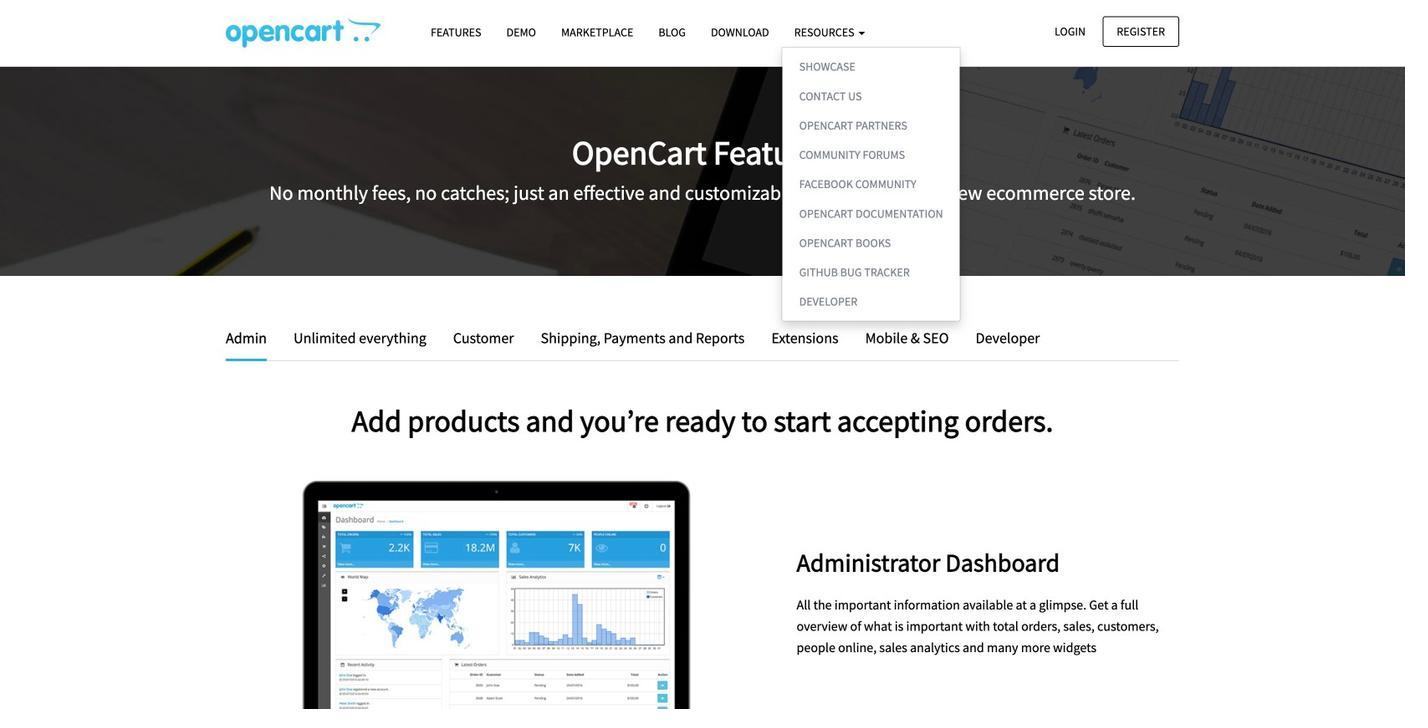 Task type: vqa. For each thing, say whether or not it's contained in the screenshot.
ADMINISTRATOR DASHBOARD image
yes



Task type: locate. For each thing, give the bounding box(es) containing it.
opencart - features image
[[226, 18, 381, 48]]

administrator dashboard image
[[226, 481, 772, 710]]



